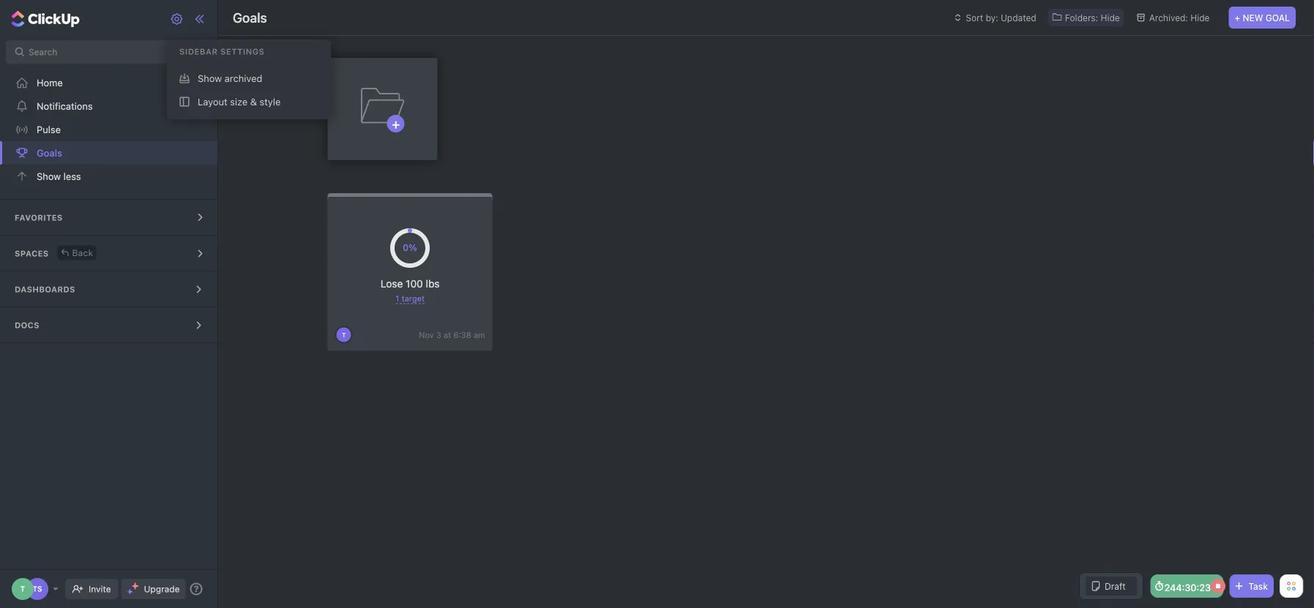Task type: locate. For each thing, give the bounding box(es) containing it.
1 horizontal spatial show
[[198, 73, 222, 84]]

favorites button
[[0, 200, 219, 235]]

hide
[[1101, 12, 1120, 23], [1191, 12, 1210, 23]]

style
[[260, 96, 281, 107]]

show up 'layout' at left top
[[198, 73, 222, 84]]

hide right archived:
[[1191, 12, 1210, 23]]

0 vertical spatial +
[[1235, 12, 1240, 23]]

search
[[29, 47, 57, 57]]

1 horizontal spatial hide
[[1191, 12, 1210, 23]]

hide right folders:
[[1101, 12, 1120, 23]]

goals up settings
[[233, 10, 267, 25]]

+ new goal
[[1235, 12, 1290, 23]]

archived
[[225, 73, 262, 84]]

1 vertical spatial goals
[[37, 148, 62, 158]]

0 vertical spatial show
[[198, 73, 222, 84]]

0 horizontal spatial hide
[[1101, 12, 1120, 23]]

1 hide from the left
[[1101, 12, 1120, 23]]

0 horizontal spatial +
[[392, 116, 400, 131]]

goals
[[233, 10, 267, 25], [37, 148, 62, 158]]

⌘k
[[187, 47, 201, 57]]

1 vertical spatial +
[[392, 116, 400, 131]]

pulse link
[[0, 118, 219, 141]]

show left less
[[37, 171, 61, 182]]

home
[[37, 77, 63, 88]]

folders: hide
[[1065, 12, 1120, 23]]

lose 100 lbs 1 target
[[381, 277, 440, 303]]

0 horizontal spatial goals
[[37, 148, 62, 158]]

settings
[[220, 47, 265, 56]]

less
[[63, 171, 81, 182]]

notifications
[[37, 101, 93, 112]]

show
[[198, 73, 222, 84], [37, 171, 61, 182]]

1 horizontal spatial +
[[1235, 12, 1240, 23]]

1 horizontal spatial goals
[[233, 10, 267, 25]]

&
[[250, 96, 257, 107]]

sidebar
[[179, 47, 218, 56]]

+ for + new goal
[[1235, 12, 1240, 23]]

1 vertical spatial show
[[37, 171, 61, 182]]

show inside sidebar navigation
[[37, 171, 61, 182]]

size
[[230, 96, 248, 107]]

100
[[406, 277, 423, 290]]

folders:
[[1065, 12, 1098, 23]]

goals down pulse
[[37, 148, 62, 158]]

layout size & style
[[198, 96, 281, 107]]

invite
[[89, 584, 111, 594]]

+
[[1235, 12, 1240, 23], [392, 116, 400, 131]]

hide for folders: hide
[[1101, 12, 1120, 23]]

show inside 'link'
[[198, 73, 222, 84]]

task
[[1249, 581, 1268, 592]]

0 horizontal spatial show
[[37, 171, 61, 182]]

2 hide from the left
[[1191, 12, 1210, 23]]



Task type: describe. For each thing, give the bounding box(es) containing it.
+ for +
[[392, 116, 400, 131]]

dashboards
[[15, 285, 75, 294]]

0 vertical spatial goals
[[233, 10, 267, 25]]

1
[[396, 294, 399, 303]]

target
[[402, 294, 425, 303]]

upgrade
[[144, 584, 180, 594]]

244:30:23
[[1164, 582, 1211, 593]]

back link
[[57, 246, 96, 260]]

show for show less
[[37, 171, 61, 182]]

show for show archived
[[198, 73, 222, 84]]

home link
[[0, 71, 219, 94]]

notifications link
[[0, 94, 219, 118]]

goal
[[1266, 12, 1290, 23]]

sidebar settings image
[[170, 12, 183, 26]]

pulse
[[37, 124, 61, 135]]

archived: hide
[[1149, 12, 1210, 23]]

show less
[[37, 171, 81, 182]]

sidebar settings
[[179, 47, 265, 56]]

lose
[[381, 277, 403, 290]]

hide for archived: hide
[[1191, 12, 1210, 23]]

favorites
[[15, 213, 63, 223]]

sidebar navigation
[[0, 0, 219, 608]]

upgrade link
[[121, 579, 186, 600]]

show archived
[[198, 73, 262, 84]]

goals link
[[0, 141, 219, 165]]

lbs
[[426, 277, 440, 290]]

archived:
[[1149, 12, 1188, 23]]

goals inside sidebar navigation
[[37, 148, 62, 158]]

layout
[[198, 96, 227, 107]]

docs
[[15, 321, 39, 330]]

back
[[72, 248, 93, 258]]

show archived link
[[173, 67, 325, 90]]

new
[[1243, 12, 1263, 23]]



Task type: vqa. For each thing, say whether or not it's contained in the screenshot.
the 'Sidebar settings' image
yes



